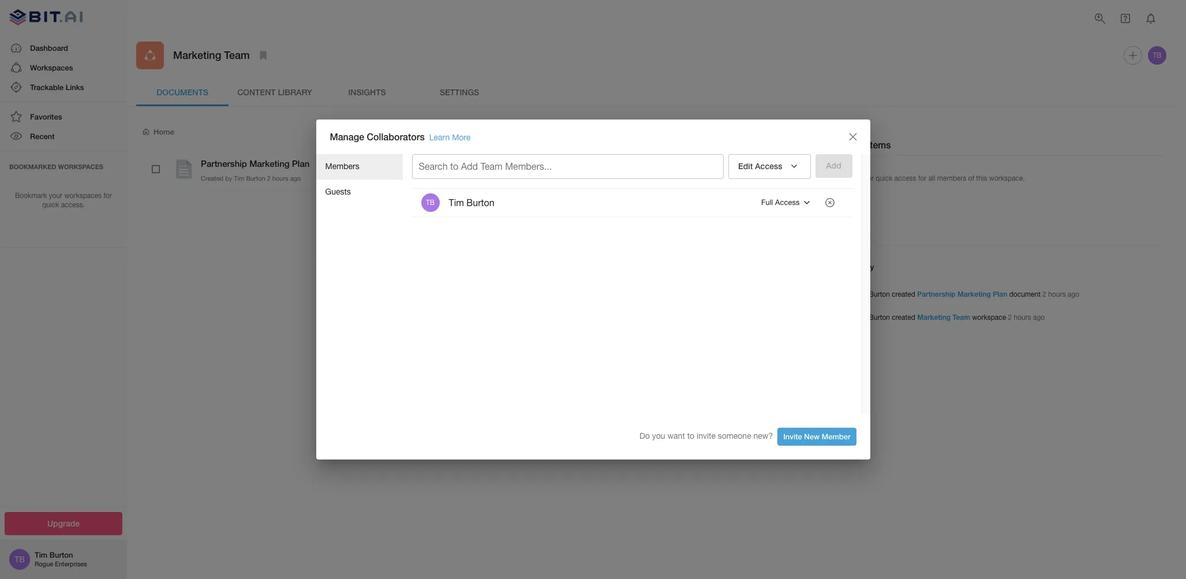Task type: vqa. For each thing, say whether or not it's contained in the screenshot.
'More' button
no



Task type: describe. For each thing, give the bounding box(es) containing it.
quick inside "bookmark your workspaces for quick access."
[[42, 201, 59, 209]]

guests
[[325, 187, 351, 196]]

access for edit access
[[755, 161, 783, 171]]

edit access
[[739, 161, 783, 171]]

for inside "bookmark your workspaces for quick access."
[[104, 191, 112, 200]]

members button
[[316, 154, 403, 179]]

burton for tim burton rogue enterprises
[[50, 550, 73, 560]]

want
[[668, 431, 685, 441]]

insights inside insights link
[[348, 87, 386, 97]]

pin items for quick access for all members of this workspace.
[[835, 174, 1025, 182]]

member
[[822, 432, 851, 441]]

tim for tim burton created partnership marketing plan document 2 hours ago
[[856, 291, 868, 299]]

bookmarked
[[9, 163, 56, 170]]

by
[[225, 175, 232, 182]]

search to add team members...
[[419, 161, 552, 171]]

members...
[[505, 161, 552, 171]]

bookmarked workspaces
[[9, 163, 103, 170]]

items
[[847, 174, 864, 182]]

bookmark image
[[256, 49, 270, 62]]

edit
[[739, 161, 753, 171]]

0 horizontal spatial plan
[[292, 158, 310, 169]]

search
[[419, 161, 448, 171]]

created for marketing
[[892, 314, 916, 322]]

hours inside tim burton created marketing team workspace 2 hours ago
[[1014, 314, 1032, 322]]

workspaces
[[30, 63, 73, 72]]

partnership marketing plan link
[[918, 290, 1008, 299]]

members
[[938, 174, 967, 182]]

library
[[278, 87, 312, 97]]

tim burton rogue enterprises
[[35, 550, 87, 568]]

dashboard
[[30, 43, 68, 52]]

this
[[977, 174, 988, 182]]

2 vertical spatial tb
[[15, 555, 25, 564]]

marketing up documents
[[173, 49, 221, 61]]

settings
[[440, 87, 479, 97]]

tim for tim burton created marketing team workspace 2 hours ago
[[856, 314, 868, 322]]

edit access button
[[729, 154, 811, 179]]

workspace
[[973, 314, 1007, 322]]

0 vertical spatial 2
[[267, 175, 271, 182]]

access for full access
[[776, 198, 800, 207]]

tb button
[[1147, 44, 1169, 66]]

today
[[854, 262, 875, 271]]

documents link
[[136, 79, 229, 106]]

manage
[[330, 131, 364, 142]]

tim for tim burton
[[449, 197, 464, 208]]

more
[[452, 133, 471, 142]]

recent button
[[0, 127, 127, 146]]

workspace.
[[990, 174, 1025, 182]]

invite new member
[[784, 432, 851, 441]]

1 horizontal spatial to
[[688, 431, 695, 441]]

upgrade button
[[5, 512, 122, 535]]

0 vertical spatial team
[[224, 49, 250, 61]]

bookmark your workspaces for quick access.
[[15, 191, 112, 209]]

bookmark
[[15, 191, 47, 200]]

trackable links
[[30, 83, 84, 92]]

ago inside tim burton created partnership marketing plan document 2 hours ago
[[1068, 291, 1080, 299]]

full access button
[[759, 194, 817, 212]]

trackable
[[30, 83, 64, 92]]

members
[[325, 162, 360, 171]]

pinned
[[835, 139, 865, 150]]

1 vertical spatial insights
[[835, 230, 869, 241]]

pin
[[835, 174, 845, 182]]

1 horizontal spatial for
[[866, 174, 874, 182]]

tim burton
[[449, 197, 495, 208]]

rogue
[[35, 561, 53, 568]]

links
[[66, 83, 84, 92]]

0 horizontal spatial hours
[[272, 175, 288, 182]]

workspaces button
[[0, 58, 127, 77]]

collaborators
[[367, 131, 425, 142]]

full
[[762, 198, 773, 207]]

learn more link
[[429, 133, 471, 142]]

marketing down partnership marketing plan link
[[918, 313, 951, 322]]

hours inside tim burton created partnership marketing plan document 2 hours ago
[[1049, 291, 1066, 299]]

burton for tim burton created marketing team workspace 2 hours ago
[[869, 314, 890, 322]]

upgrade
[[47, 518, 80, 528]]

trackable links button
[[0, 77, 127, 97]]

team inside manage collaborators 'dialog'
[[481, 161, 503, 171]]

workspaces
[[58, 163, 103, 170]]

document
[[1010, 291, 1041, 299]]

all
[[929, 174, 936, 182]]

content library
[[237, 87, 312, 97]]

0 horizontal spatial partnership
[[201, 158, 247, 169]]

1 horizontal spatial partnership
[[918, 290, 956, 299]]

full access
[[762, 198, 800, 207]]

invite
[[697, 431, 716, 441]]



Task type: locate. For each thing, give the bounding box(es) containing it.
burton inside manage collaborators 'dialog'
[[467, 197, 495, 208]]

burton inside tim burton rogue enterprises
[[50, 550, 73, 560]]

2 horizontal spatial ago
[[1068, 291, 1080, 299]]

partnership marketing plan
[[201, 158, 310, 169]]

0 vertical spatial plan
[[292, 158, 310, 169]]

1 created from the top
[[892, 291, 916, 299]]

hours down "document"
[[1014, 314, 1032, 322]]

team
[[224, 49, 250, 61], [481, 161, 503, 171], [953, 313, 971, 322]]

access inside button
[[755, 161, 783, 171]]

documents
[[157, 87, 208, 97]]

tab list
[[136, 79, 1169, 106]]

0 vertical spatial to
[[450, 161, 459, 171]]

hours
[[272, 175, 288, 182], [1049, 291, 1066, 299], [1014, 314, 1032, 322]]

remove favorite image
[[314, 157, 328, 171]]

someone
[[718, 431, 752, 441]]

0 vertical spatial insights
[[348, 87, 386, 97]]

2 vertical spatial hours
[[1014, 314, 1032, 322]]

created for partnership
[[892, 291, 916, 299]]

0 horizontal spatial to
[[450, 161, 459, 171]]

0 horizontal spatial for
[[104, 191, 112, 200]]

insights
[[348, 87, 386, 97], [835, 230, 869, 241]]

tb
[[1153, 51, 1162, 59], [426, 199, 435, 207], [15, 555, 25, 564]]

manage collaborators learn more
[[330, 131, 471, 142]]

insights up manage at the left top of the page
[[348, 87, 386, 97]]

partnership up "by"
[[201, 158, 247, 169]]

created inside tim burton created partnership marketing plan document 2 hours ago
[[892, 291, 916, 299]]

1 vertical spatial access
[[776, 198, 800, 207]]

you
[[652, 431, 666, 441]]

recent
[[30, 132, 55, 141]]

2 horizontal spatial hours
[[1049, 291, 1066, 299]]

1 vertical spatial team
[[481, 161, 503, 171]]

quick
[[876, 174, 893, 182], [42, 201, 59, 209]]

0 vertical spatial hours
[[272, 175, 288, 182]]

for right workspaces
[[104, 191, 112, 200]]

2 vertical spatial team
[[953, 313, 971, 322]]

2
[[267, 175, 271, 182], [1043, 291, 1047, 299], [1008, 314, 1012, 322]]

0 horizontal spatial ago
[[290, 175, 301, 182]]

access inside button
[[776, 198, 800, 207]]

plan left remove favorite icon
[[292, 158, 310, 169]]

0 vertical spatial quick
[[876, 174, 893, 182]]

content
[[237, 87, 276, 97]]

tim burton created marketing team workspace 2 hours ago
[[856, 313, 1045, 322]]

created inside tim burton created marketing team workspace 2 hours ago
[[892, 314, 916, 322]]

marketing team
[[173, 49, 250, 61]]

to right want
[[688, 431, 695, 441]]

tb inside button
[[1153, 51, 1162, 59]]

quick left access
[[876, 174, 893, 182]]

1 vertical spatial partnership
[[918, 290, 956, 299]]

1 horizontal spatial plan
[[993, 290, 1008, 299]]

manage collaborators dialog
[[316, 120, 870, 460]]

enterprises
[[55, 561, 87, 568]]

1 vertical spatial to
[[688, 431, 695, 441]]

1 vertical spatial plan
[[993, 290, 1008, 299]]

plan left "document"
[[993, 290, 1008, 299]]

burton for tim burton created partnership marketing plan document 2 hours ago
[[869, 291, 890, 299]]

burton inside tim burton created marketing team workspace 2 hours ago
[[869, 314, 890, 322]]

tim inside tim burton created partnership marketing plan document 2 hours ago
[[856, 291, 868, 299]]

for
[[866, 174, 874, 182], [919, 174, 927, 182], [104, 191, 112, 200]]

0 horizontal spatial 2
[[267, 175, 271, 182]]

1 horizontal spatial tb
[[426, 199, 435, 207]]

insights up today
[[835, 230, 869, 241]]

dashboard button
[[0, 38, 127, 58]]

ago down "document"
[[1034, 314, 1045, 322]]

2 right "document"
[[1043, 291, 1047, 299]]

1 horizontal spatial team
[[481, 161, 503, 171]]

ago right "document"
[[1068, 291, 1080, 299]]

do you want to invite someone new?
[[640, 431, 773, 441]]

1 horizontal spatial quick
[[876, 174, 893, 182]]

marketing up "workspace"
[[958, 290, 991, 299]]

to
[[450, 161, 459, 171], [688, 431, 695, 441]]

0 horizontal spatial insights
[[348, 87, 386, 97]]

1 vertical spatial quick
[[42, 201, 59, 209]]

team right add
[[481, 161, 503, 171]]

for right items
[[866, 174, 874, 182]]

0 vertical spatial ago
[[290, 175, 301, 182]]

1 vertical spatial tb
[[426, 199, 435, 207]]

team left bookmark icon
[[224, 49, 250, 61]]

home
[[154, 127, 174, 136]]

1 vertical spatial hours
[[1049, 291, 1066, 299]]

2 vertical spatial ago
[[1034, 314, 1045, 322]]

hours down partnership marketing plan
[[272, 175, 288, 182]]

2 horizontal spatial 2
[[1043, 291, 1047, 299]]

access
[[755, 161, 783, 171], [776, 198, 800, 207]]

1 horizontal spatial ago
[[1034, 314, 1045, 322]]

created up tim burton created marketing team workspace 2 hours ago
[[892, 291, 916, 299]]

do
[[640, 431, 650, 441]]

2 vertical spatial 2
[[1008, 314, 1012, 322]]

your
[[49, 191, 62, 200]]

guests button
[[316, 179, 403, 205]]

content library link
[[229, 79, 321, 106]]

2 horizontal spatial tb
[[1153, 51, 1162, 59]]

created by tim burton 2 hours ago
[[201, 175, 301, 182]]

created
[[892, 291, 916, 299], [892, 314, 916, 322]]

settings link
[[413, 79, 506, 106]]

new
[[805, 432, 820, 441]]

2 inside tim burton created marketing team workspace 2 hours ago
[[1008, 314, 1012, 322]]

2 inside tim burton created partnership marketing plan document 2 hours ago
[[1043, 291, 1047, 299]]

tim inside tim burton created marketing team workspace 2 hours ago
[[856, 314, 868, 322]]

0 vertical spatial partnership
[[201, 158, 247, 169]]

2 horizontal spatial for
[[919, 174, 927, 182]]

created left the marketing team 'link'
[[892, 314, 916, 322]]

items
[[868, 139, 891, 150]]

workspaces
[[64, 191, 102, 200]]

0 horizontal spatial tb
[[15, 555, 25, 564]]

ago
[[290, 175, 301, 182], [1068, 291, 1080, 299], [1034, 314, 1045, 322]]

tim inside manage collaborators 'dialog'
[[449, 197, 464, 208]]

2 down partnership marketing plan
[[267, 175, 271, 182]]

0 vertical spatial tb
[[1153, 51, 1162, 59]]

burton
[[246, 175, 265, 182], [467, 197, 495, 208], [869, 291, 890, 299], [869, 314, 890, 322], [50, 550, 73, 560]]

burton inside tim burton created partnership marketing plan document 2 hours ago
[[869, 291, 890, 299]]

access right "edit"
[[755, 161, 783, 171]]

add
[[461, 161, 478, 171]]

for left the all
[[919, 174, 927, 182]]

ago inside tim burton created marketing team workspace 2 hours ago
[[1034, 314, 1045, 322]]

home link
[[141, 127, 174, 137]]

0 vertical spatial access
[[755, 161, 783, 171]]

team down partnership marketing plan link
[[953, 313, 971, 322]]

quick down your
[[42, 201, 59, 209]]

tim for tim burton rogue enterprises
[[35, 550, 47, 560]]

tb inside manage collaborators 'dialog'
[[426, 199, 435, 207]]

partnership up the marketing team 'link'
[[918, 290, 956, 299]]

learn
[[429, 133, 450, 142]]

invite
[[784, 432, 802, 441]]

1 vertical spatial ago
[[1068, 291, 1080, 299]]

2 horizontal spatial team
[[953, 313, 971, 322]]

access
[[895, 174, 917, 182]]

favorites button
[[0, 107, 127, 127]]

1 vertical spatial created
[[892, 314, 916, 322]]

marketing
[[173, 49, 221, 61], [250, 158, 290, 169], [958, 290, 991, 299], [918, 313, 951, 322]]

tim burton created partnership marketing plan document 2 hours ago
[[856, 290, 1080, 299]]

favorites
[[30, 112, 62, 121]]

2 created from the top
[[892, 314, 916, 322]]

access.
[[61, 201, 85, 209]]

partnership
[[201, 158, 247, 169], [918, 290, 956, 299]]

hours right "document"
[[1049, 291, 1066, 299]]

marketing up created by tim burton 2 hours ago
[[250, 158, 290, 169]]

1 horizontal spatial insights
[[835, 230, 869, 241]]

access right full
[[776, 198, 800, 207]]

1 vertical spatial 2
[[1043, 291, 1047, 299]]

2 right "workspace"
[[1008, 314, 1012, 322]]

insights link
[[321, 79, 413, 106]]

0 horizontal spatial quick
[[42, 201, 59, 209]]

tim
[[234, 175, 244, 182], [449, 197, 464, 208], [856, 291, 868, 299], [856, 314, 868, 322], [35, 550, 47, 560]]

marketing team link
[[918, 313, 971, 322]]

tim inside tim burton rogue enterprises
[[35, 550, 47, 560]]

tab list containing documents
[[136, 79, 1169, 106]]

pinned items
[[835, 139, 891, 150]]

created
[[201, 175, 224, 182]]

to left add
[[450, 161, 459, 171]]

ago down partnership marketing plan
[[290, 175, 301, 182]]

0 horizontal spatial team
[[224, 49, 250, 61]]

burton for tim burton
[[467, 197, 495, 208]]

1 horizontal spatial hours
[[1014, 314, 1032, 322]]

of
[[969, 174, 975, 182]]

new?
[[754, 431, 773, 441]]

1 horizontal spatial 2
[[1008, 314, 1012, 322]]

0 vertical spatial created
[[892, 291, 916, 299]]



